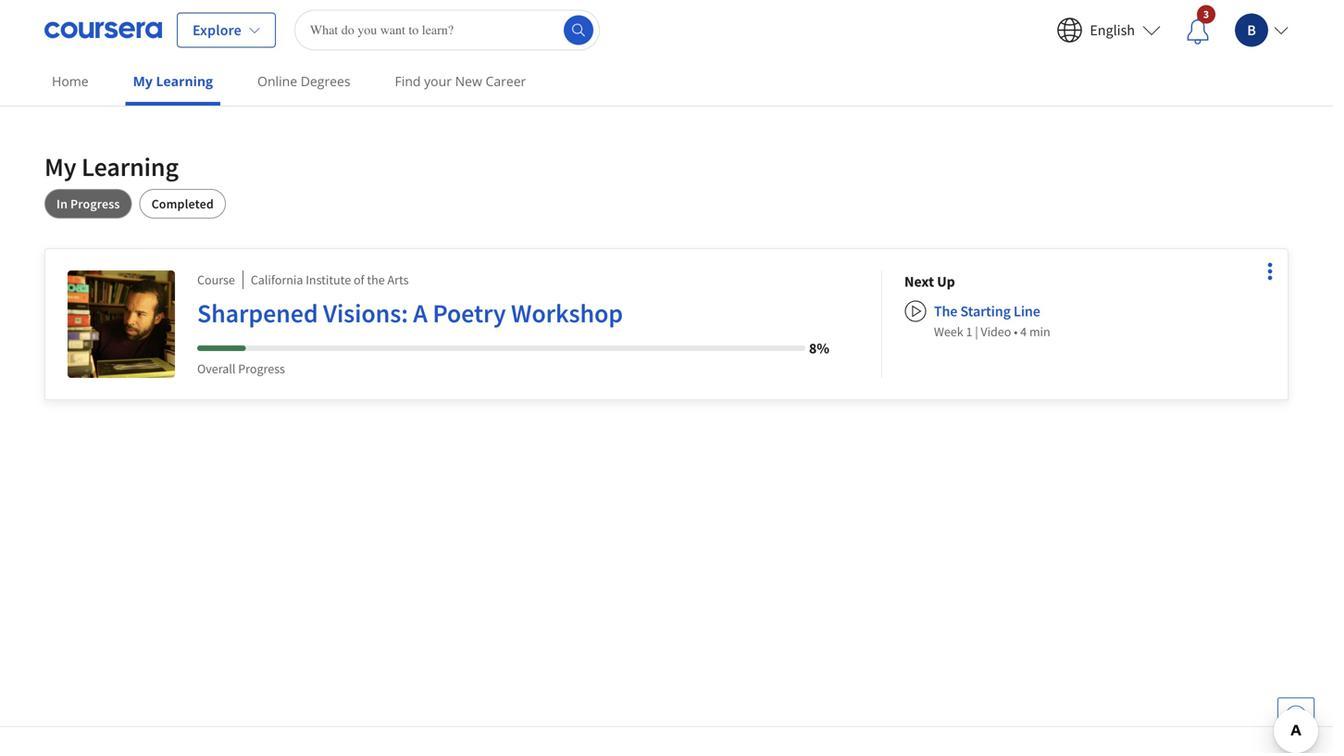 Task type: vqa. For each thing, say whether or not it's contained in the screenshot.
Progress
yes



Task type: describe. For each thing, give the bounding box(es) containing it.
b button
[[1225, 2, 1289, 58]]

the
[[935, 302, 958, 321]]

sharpened visions: a poetry workshop link
[[197, 296, 830, 337]]

new
[[455, 72, 483, 90]]

your
[[424, 72, 452, 90]]

video
[[981, 323, 1012, 340]]

b
[[1248, 21, 1257, 39]]

3
[[1204, 7, 1210, 21]]

in
[[57, 195, 68, 212]]

more option for sharpened visions: a poetry workshop image
[[1258, 258, 1284, 284]]

my learning link
[[126, 60, 221, 106]]

•
[[1014, 323, 1018, 340]]

find your new career
[[395, 72, 526, 90]]

in progress button
[[44, 189, 132, 219]]

next up
[[905, 272, 956, 291]]

home
[[52, 72, 89, 90]]

arts
[[388, 271, 409, 288]]

help center image
[[1286, 705, 1308, 727]]

0 vertical spatial learning
[[156, 72, 213, 90]]

week
[[935, 323, 964, 340]]

institute
[[306, 271, 351, 288]]

progress for overall progress
[[238, 360, 285, 377]]

1
[[967, 323, 973, 340]]

the
[[367, 271, 385, 288]]

explore
[[193, 21, 242, 39]]

sharpened visions: a poetry workshop image
[[68, 270, 175, 378]]

1 vertical spatial my learning
[[44, 151, 179, 183]]

workshop
[[511, 297, 623, 329]]

the starting line week 1 | video • 4 min
[[935, 302, 1051, 340]]

8%
[[809, 339, 830, 358]]

find
[[395, 72, 421, 90]]

starting
[[961, 302, 1011, 321]]

my learning inside my learning link
[[133, 72, 213, 90]]

home link
[[44, 60, 96, 102]]

explore button
[[177, 13, 276, 48]]

sharpened
[[197, 297, 318, 329]]

online degrees
[[258, 72, 351, 90]]

english button
[[1046, 6, 1173, 54]]

4
[[1021, 323, 1027, 340]]

california institute of the arts
[[251, 271, 409, 288]]



Task type: locate. For each thing, give the bounding box(es) containing it.
my
[[133, 72, 153, 90], [44, 151, 76, 183]]

learning
[[156, 72, 213, 90], [82, 151, 179, 183]]

progress inside button
[[70, 195, 120, 212]]

a
[[413, 297, 428, 329]]

find your new career link
[[388, 60, 534, 102]]

overall
[[197, 360, 236, 377]]

progress right overall
[[238, 360, 285, 377]]

0 vertical spatial my
[[133, 72, 153, 90]]

up
[[938, 272, 956, 291]]

my learning
[[133, 72, 213, 90], [44, 151, 179, 183]]

1 vertical spatial progress
[[238, 360, 285, 377]]

completed button
[[139, 189, 226, 219]]

tab list
[[44, 189, 1289, 219]]

coursera image
[[44, 15, 162, 45]]

What do you want to learn? text field
[[294, 10, 600, 50]]

|
[[976, 323, 979, 340]]

completed
[[152, 195, 214, 212]]

in progress
[[57, 195, 120, 212]]

poetry
[[433, 297, 506, 329]]

1 vertical spatial my
[[44, 151, 76, 183]]

my learning down explore
[[133, 72, 213, 90]]

progress right in
[[70, 195, 120, 212]]

english
[[1091, 21, 1136, 39]]

0 vertical spatial progress
[[70, 195, 120, 212]]

learning up "in progress"
[[82, 151, 179, 183]]

overall progress
[[197, 360, 285, 377]]

course
[[197, 271, 235, 288]]

0 horizontal spatial my
[[44, 151, 76, 183]]

0 horizontal spatial progress
[[70, 195, 120, 212]]

0 vertical spatial my learning
[[133, 72, 213, 90]]

line
[[1014, 302, 1041, 321]]

3 button
[[1173, 4, 1225, 56]]

my up in
[[44, 151, 76, 183]]

degrees
[[301, 72, 351, 90]]

next
[[905, 272, 935, 291]]

min
[[1030, 323, 1051, 340]]

my learning up "in progress"
[[44, 151, 179, 183]]

online degrees link
[[250, 60, 358, 102]]

None search field
[[294, 10, 600, 50]]

online
[[258, 72, 297, 90]]

1 vertical spatial learning
[[82, 151, 179, 183]]

sharpened visions: a poetry workshop
[[197, 297, 623, 329]]

visions:
[[323, 297, 408, 329]]

my down coursera 'image'
[[133, 72, 153, 90]]

of
[[354, 271, 365, 288]]

progress for in progress
[[70, 195, 120, 212]]

learning down explore
[[156, 72, 213, 90]]

progress
[[70, 195, 120, 212], [238, 360, 285, 377]]

career
[[486, 72, 526, 90]]

california
[[251, 271, 303, 288]]

1 horizontal spatial my
[[133, 72, 153, 90]]

tab list containing in progress
[[44, 189, 1289, 219]]

1 horizontal spatial progress
[[238, 360, 285, 377]]



